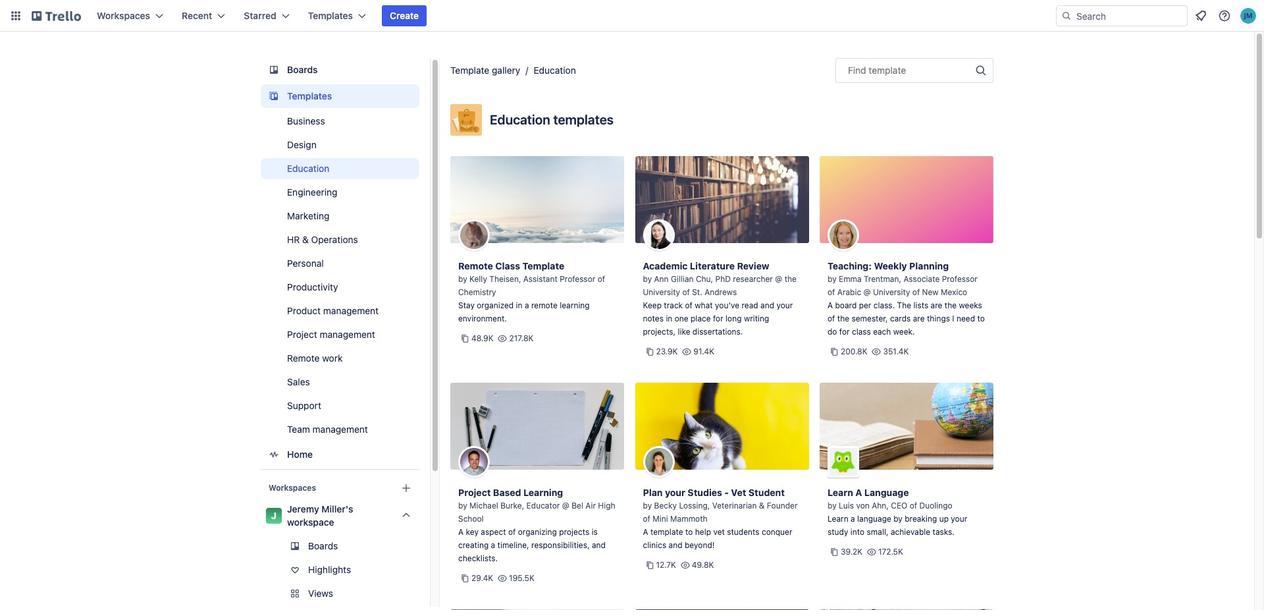 Task type: locate. For each thing, give the bounding box(es) containing it.
your right read
[[777, 300, 793, 310]]

remote up kelly
[[459, 260, 493, 271]]

emma
[[839, 274, 862, 284]]

template right find
[[869, 65, 907, 76]]

veterinarian
[[713, 501, 757, 511]]

a inside the project based learning by michael burke, educator @ bel air high school a key aspect of organizing projects is creating a timeline, responsibilities, and checklists.
[[491, 540, 496, 550]]

1 horizontal spatial the
[[838, 314, 850, 323]]

based
[[493, 487, 522, 498]]

a left board
[[828, 300, 833, 310]]

of left what at right
[[686, 300, 693, 310]]

beyond!
[[685, 540, 715, 550]]

195.5k
[[509, 573, 535, 583]]

weeks
[[960, 300, 983, 310]]

0 horizontal spatial your
[[665, 487, 686, 498]]

management inside product management link
[[323, 305, 379, 316]]

in right organized
[[516, 300, 523, 310]]

workspaces inside dropdown button
[[97, 10, 150, 21]]

st.
[[693, 287, 703, 297]]

open information menu image
[[1219, 9, 1232, 22]]

boards for views
[[308, 540, 338, 551]]

hr & operations
[[287, 234, 358, 245]]

checklists.
[[459, 553, 498, 563]]

0 horizontal spatial university
[[643, 287, 681, 297]]

by inside 'academic literature review by ann gillian chu, phd researcher @ the university of st. andrews keep track of what you've read and your notes in one place for long writing projects, like dissertations.'
[[643, 274, 652, 284]]

starred button
[[236, 5, 298, 26]]

1 vertical spatial to
[[686, 527, 693, 537]]

mammoth
[[671, 514, 708, 524]]

0 vertical spatial to
[[978, 314, 985, 323]]

university inside teaching: weekly planning by emma trentman, associate professor of arabic @ university of new mexico a board per class. the lists are the weeks of the semester, cards are things i need to do for class each week.
[[874, 287, 911, 297]]

project inside the project based learning by michael burke, educator @ bel air high school a key aspect of organizing projects is creating a timeline, responsibilities, and checklists.
[[459, 487, 491, 498]]

boards right the board image on the left
[[287, 64, 318, 75]]

1 vertical spatial are
[[914, 314, 925, 323]]

chemistry
[[459, 287, 497, 297]]

breaking
[[905, 514, 938, 524]]

1 vertical spatial learn
[[828, 514, 849, 524]]

a up the von in the right of the page
[[856, 487, 863, 498]]

ann
[[655, 274, 669, 284]]

management inside team management link
[[313, 424, 368, 435]]

a up clinics
[[643, 527, 649, 537]]

1 vertical spatial in
[[666, 314, 673, 323]]

1 horizontal spatial &
[[760, 501, 765, 511]]

like
[[678, 327, 691, 337]]

to down mammoth on the bottom of the page
[[686, 527, 693, 537]]

1 horizontal spatial university
[[874, 287, 911, 297]]

of up timeline,
[[509, 527, 516, 537]]

the inside 'academic literature review by ann gillian chu, phd researcher @ the university of st. andrews keep track of what you've read and your notes in one place for long writing projects, like dissertations.'
[[785, 274, 797, 284]]

by
[[459, 274, 468, 284], [643, 274, 652, 284], [828, 274, 837, 284], [459, 501, 468, 511], [643, 501, 652, 511], [828, 501, 837, 511], [894, 514, 903, 524]]

& right hr at left top
[[302, 234, 309, 245]]

what
[[695, 300, 713, 310]]

do
[[828, 327, 838, 337]]

templates button
[[300, 5, 374, 26]]

a left key
[[459, 527, 464, 537]]

project for project based learning by michael burke, educator @ bel air high school a key aspect of organizing projects is creating a timeline, responsibilities, and checklists.
[[459, 487, 491, 498]]

learning
[[524, 487, 564, 498]]

the right researcher
[[785, 274, 797, 284]]

and up writing
[[761, 300, 775, 310]]

by inside remote class template by kelly theisen, assistant professor of chemistry stay organized in a remote learning environment.
[[459, 274, 468, 284]]

0 vertical spatial a
[[525, 300, 529, 310]]

university inside 'academic literature review by ann gillian chu, phd researcher @ the university of st. andrews keep track of what you've read and your notes in one place for long writing projects, like dissertations.'
[[643, 287, 681, 297]]

board image
[[266, 62, 282, 78]]

1 vertical spatial management
[[320, 329, 375, 340]]

management down support 'link'
[[313, 424, 368, 435]]

for up dissertations.
[[713, 314, 724, 323]]

education link up 'engineering' link
[[261, 158, 420, 179]]

project up the michael
[[459, 487, 491, 498]]

by left the 'luis'
[[828, 501, 837, 511]]

by inside plan your studies - vet student by becky lossing, veterinarian & founder of mini mammoth a template to help vet students conquer clinics and beyond!
[[643, 501, 652, 511]]

starred
[[244, 10, 277, 21]]

management inside project management link
[[320, 329, 375, 340]]

1 vertical spatial @
[[864, 287, 871, 297]]

university down the ann
[[643, 287, 681, 297]]

0 vertical spatial education
[[534, 65, 576, 76]]

2 horizontal spatial and
[[761, 300, 775, 310]]

a inside the project based learning by michael burke, educator @ bel air high school a key aspect of organizing projects is creating a timeline, responsibilities, and checklists.
[[459, 527, 464, 537]]

0 horizontal spatial and
[[592, 540, 606, 550]]

up
[[940, 514, 949, 524]]

@ inside 'academic literature review by ann gillian chu, phd researcher @ the university of st. andrews keep track of what you've read and your notes in one place for long writing projects, like dissertations.'
[[776, 274, 783, 284]]

the
[[898, 300, 912, 310]]

notes
[[643, 314, 664, 323]]

for
[[713, 314, 724, 323], [840, 327, 850, 337]]

your
[[777, 300, 793, 310], [665, 487, 686, 498], [952, 514, 968, 524]]

mexico
[[941, 287, 968, 297]]

1 horizontal spatial template
[[869, 65, 907, 76]]

0 vertical spatial for
[[713, 314, 724, 323]]

a inside plan your studies - vet student by becky lossing, veterinarian & founder of mini mammoth a template to help vet students conquer clinics and beyond!
[[643, 527, 649, 537]]

remote up the sales
[[287, 352, 320, 364]]

kelly theisen, assistant professor of chemistry image
[[459, 219, 490, 251]]

for right "do"
[[840, 327, 850, 337]]

2 horizontal spatial your
[[952, 514, 968, 524]]

remote inside remote class template by kelly theisen, assistant professor of chemistry stay organized in a remote learning environment.
[[459, 260, 493, 271]]

templates inside popup button
[[308, 10, 353, 21]]

conquer
[[762, 527, 793, 537]]

1 vertical spatial workspaces
[[269, 483, 316, 493]]

and right clinics
[[669, 540, 683, 550]]

luis von ahn, ceo of duolingo image
[[828, 446, 860, 478]]

timeline,
[[498, 540, 529, 550]]

class
[[496, 260, 521, 271]]

2 vertical spatial the
[[838, 314, 850, 323]]

1 horizontal spatial remote
[[459, 260, 493, 271]]

professor up learning
[[560, 274, 596, 284]]

are up things
[[931, 300, 943, 310]]

@ inside the project based learning by michael burke, educator @ bel air high school a key aspect of organizing projects is creating a timeline, responsibilities, and checklists.
[[562, 501, 570, 511]]

0 vertical spatial boards link
[[261, 58, 420, 82]]

things
[[928, 314, 951, 323]]

of inside the project based learning by michael burke, educator @ bel air high school a key aspect of organizing projects is creating a timeline, responsibilities, and checklists.
[[509, 527, 516, 537]]

gallery
[[492, 65, 521, 76]]

2 professor from the left
[[943, 274, 978, 284]]

management down product management link
[[320, 329, 375, 340]]

remote work link
[[261, 348, 420, 369]]

2 university from the left
[[874, 287, 911, 297]]

management for product management
[[323, 305, 379, 316]]

0 vertical spatial education link
[[534, 65, 576, 76]]

and down is
[[592, 540, 606, 550]]

by for learn
[[828, 501, 837, 511]]

1 vertical spatial template
[[651, 527, 684, 537]]

learn up the study
[[828, 514, 849, 524]]

0 horizontal spatial template
[[651, 527, 684, 537]]

boards link up templates link
[[261, 58, 420, 82]]

writing
[[744, 314, 770, 323]]

class.
[[874, 300, 895, 310]]

to inside plan your studies - vet student by becky lossing, veterinarian & founder of mini mammoth a template to help vet students conquer clinics and beyond!
[[686, 527, 693, 537]]

2 learn from the top
[[828, 514, 849, 524]]

0 horizontal spatial for
[[713, 314, 724, 323]]

templates link
[[261, 84, 420, 108]]

and inside the project based learning by michael burke, educator @ bel air high school a key aspect of organizing projects is creating a timeline, responsibilities, and checklists.
[[592, 540, 606, 550]]

project down product
[[287, 329, 317, 340]]

j
[[271, 510, 277, 521]]

0 vertical spatial your
[[777, 300, 793, 310]]

education link
[[534, 65, 576, 76], [261, 158, 420, 179]]

0 horizontal spatial professor
[[560, 274, 596, 284]]

2 vertical spatial @
[[562, 501, 570, 511]]

template
[[869, 65, 907, 76], [651, 527, 684, 537]]

and inside plan your studies - vet student by becky lossing, veterinarian & founder of mini mammoth a template to help vet students conquer clinics and beyond!
[[669, 540, 683, 550]]

von
[[857, 501, 870, 511]]

ann gillian chu, phd researcher @ the university of st. andrews image
[[643, 219, 675, 251]]

@ right researcher
[[776, 274, 783, 284]]

a
[[828, 300, 833, 310], [856, 487, 863, 498], [459, 527, 464, 537], [643, 527, 649, 537]]

1 learn from the top
[[828, 487, 854, 498]]

1 boards link from the top
[[261, 58, 420, 82]]

education down the gallery
[[490, 112, 551, 127]]

by for remote
[[459, 274, 468, 284]]

to right need
[[978, 314, 985, 323]]

0 vertical spatial &
[[302, 234, 309, 245]]

1 horizontal spatial your
[[777, 300, 793, 310]]

1 horizontal spatial to
[[978, 314, 985, 323]]

& inside plan your studies - vet student by becky lossing, veterinarian & founder of mini mammoth a template to help vet students conquer clinics and beyond!
[[760, 501, 765, 511]]

are down lists
[[914, 314, 925, 323]]

of right the ceo
[[910, 501, 918, 511]]

one
[[675, 314, 689, 323]]

2 horizontal spatial a
[[851, 514, 856, 524]]

a inside learn a language by luis von ahn, ceo of duolingo learn a language by breaking up your study into small, achievable tasks.
[[856, 487, 863, 498]]

0 horizontal spatial the
[[785, 274, 797, 284]]

1 horizontal spatial project
[[459, 487, 491, 498]]

responsibilities,
[[532, 540, 590, 550]]

1 vertical spatial boards link
[[261, 536, 420, 557]]

achievable
[[891, 527, 931, 537]]

0 vertical spatial project
[[287, 329, 317, 340]]

0 horizontal spatial @
[[562, 501, 570, 511]]

project
[[287, 329, 317, 340], [459, 487, 491, 498]]

1 vertical spatial for
[[840, 327, 850, 337]]

a inside learn a language by luis von ahn, ceo of duolingo learn a language by breaking up your study into small, achievable tasks.
[[851, 514, 856, 524]]

students
[[728, 527, 760, 537]]

1 horizontal spatial and
[[669, 540, 683, 550]]

university
[[643, 287, 681, 297], [874, 287, 911, 297]]

your inside 'academic literature review by ann gillian chu, phd researcher @ the university of st. andrews keep track of what you've read and your notes in one place for long writing projects, like dissertations.'
[[777, 300, 793, 310]]

0 horizontal spatial workspaces
[[97, 10, 150, 21]]

researcher
[[733, 274, 773, 284]]

by inside the project based learning by michael burke, educator @ bel air high school a key aspect of organizing projects is creating a timeline, responsibilities, and checklists.
[[459, 501, 468, 511]]

0 vertical spatial template
[[869, 65, 907, 76]]

1 horizontal spatial @
[[776, 274, 783, 284]]

team
[[287, 424, 310, 435]]

@
[[776, 274, 783, 284], [864, 287, 871, 297], [562, 501, 570, 511]]

of left st.
[[683, 287, 690, 297]]

gillian
[[671, 274, 694, 284]]

template up assistant
[[523, 260, 565, 271]]

1 vertical spatial &
[[760, 501, 765, 511]]

1 vertical spatial education
[[490, 112, 551, 127]]

in
[[516, 300, 523, 310], [666, 314, 673, 323]]

0 horizontal spatial are
[[914, 314, 925, 323]]

0 horizontal spatial remote
[[287, 352, 320, 364]]

management down productivity 'link'
[[323, 305, 379, 316]]

jeremy miller (jeremymiller198) image
[[1241, 8, 1257, 24]]

a up into
[[851, 514, 856, 524]]

your right up
[[952, 514, 968, 524]]

by up school
[[459, 501, 468, 511]]

0 horizontal spatial a
[[491, 540, 496, 550]]

1 vertical spatial your
[[665, 487, 686, 498]]

0 vertical spatial management
[[323, 305, 379, 316]]

1 vertical spatial a
[[851, 514, 856, 524]]

ceo
[[892, 501, 908, 511]]

by inside teaching: weekly planning by emma trentman, associate professor of arabic @ university of new mexico a board per class. the lists are the weeks of the semester, cards are things i need to do for class each week.
[[828, 274, 837, 284]]

of
[[598, 274, 606, 284], [683, 287, 690, 297], [828, 287, 836, 297], [913, 287, 921, 297], [686, 300, 693, 310], [828, 314, 836, 323], [910, 501, 918, 511], [643, 514, 651, 524], [509, 527, 516, 537]]

0 horizontal spatial project
[[287, 329, 317, 340]]

1 horizontal spatial for
[[840, 327, 850, 337]]

tasks.
[[933, 527, 955, 537]]

0 vertical spatial @
[[776, 274, 783, 284]]

of up "do"
[[828, 314, 836, 323]]

and for project based learning
[[592, 540, 606, 550]]

1 university from the left
[[643, 287, 681, 297]]

and for plan your studies - vet student
[[669, 540, 683, 550]]

1 horizontal spatial a
[[525, 300, 529, 310]]

remote inside 'link'
[[287, 352, 320, 364]]

2 horizontal spatial @
[[864, 287, 871, 297]]

switch to… image
[[9, 9, 22, 22]]

template left the gallery
[[451, 65, 490, 76]]

by left emma
[[828, 274, 837, 284]]

0 vertical spatial are
[[931, 300, 943, 310]]

hr
[[287, 234, 300, 245]]

& down the student
[[760, 501, 765, 511]]

teaching: weekly planning by emma trentman, associate professor of arabic @ university of new mexico a board per class. the lists are the weeks of the semester, cards are things i need to do for class each week.
[[828, 260, 985, 337]]

professor up mexico
[[943, 274, 978, 284]]

education up 'engineering'
[[287, 163, 330, 174]]

1 vertical spatial remote
[[287, 352, 320, 364]]

0 vertical spatial in
[[516, 300, 523, 310]]

1 horizontal spatial template
[[523, 260, 565, 271]]

of up lists
[[913, 287, 921, 297]]

2 vertical spatial management
[[313, 424, 368, 435]]

semester,
[[852, 314, 889, 323]]

is
[[592, 527, 598, 537]]

a inside remote class template by kelly theisen, assistant professor of chemistry stay organized in a remote learning environment.
[[525, 300, 529, 310]]

engineering
[[287, 186, 338, 198]]

1 vertical spatial template
[[523, 260, 565, 271]]

@ left bel
[[562, 501, 570, 511]]

boards link up highlights link
[[261, 536, 420, 557]]

0 horizontal spatial education link
[[261, 158, 420, 179]]

the up i
[[945, 300, 957, 310]]

professor for template
[[560, 274, 596, 284]]

bel
[[572, 501, 584, 511]]

0 notifications image
[[1194, 8, 1210, 24]]

0 vertical spatial remote
[[459, 260, 493, 271]]

by for teaching:
[[828, 274, 837, 284]]

for inside 'academic literature review by ann gillian chu, phd researcher @ the university of st. andrews keep track of what you've read and your notes in one place for long writing projects, like dissertations.'
[[713, 314, 724, 323]]

0 vertical spatial workspaces
[[97, 10, 150, 21]]

template inside field
[[869, 65, 907, 76]]

0 vertical spatial learn
[[828, 487, 854, 498]]

1 horizontal spatial professor
[[943, 274, 978, 284]]

a left remote
[[525, 300, 529, 310]]

marketing link
[[261, 206, 420, 227]]

michael burke, educator @ bel air high school image
[[459, 446, 490, 478]]

boards up highlights
[[308, 540, 338, 551]]

team management
[[287, 424, 368, 435]]

stay
[[459, 300, 475, 310]]

review
[[738, 260, 770, 271]]

@ up per
[[864, 287, 871, 297]]

a down aspect at the left bottom of the page
[[491, 540, 496, 550]]

your up becky
[[665, 487, 686, 498]]

0 horizontal spatial in
[[516, 300, 523, 310]]

templates right the "starred" dropdown button
[[308, 10, 353, 21]]

template down mini
[[651, 527, 684, 537]]

recent button
[[174, 5, 233, 26]]

2 boards link from the top
[[261, 536, 420, 557]]

of left mini
[[643, 514, 651, 524]]

views
[[308, 588, 333, 599]]

create
[[390, 10, 419, 21]]

educator
[[527, 501, 560, 511]]

education link right the gallery
[[534, 65, 576, 76]]

2 horizontal spatial the
[[945, 300, 957, 310]]

the down board
[[838, 314, 850, 323]]

0 vertical spatial the
[[785, 274, 797, 284]]

by left the ann
[[643, 274, 652, 284]]

miller's
[[322, 503, 353, 515]]

1 vertical spatial project
[[459, 487, 491, 498]]

support
[[287, 400, 321, 411]]

by for project
[[459, 501, 468, 511]]

39.2k
[[841, 547, 863, 557]]

your inside plan your studies - vet student by becky lossing, veterinarian & founder of mini mammoth a template to help vet students conquer clinics and beyond!
[[665, 487, 686, 498]]

1 vertical spatial education link
[[261, 158, 420, 179]]

2 vertical spatial a
[[491, 540, 496, 550]]

0 vertical spatial boards
[[287, 64, 318, 75]]

1 vertical spatial boards
[[308, 540, 338, 551]]

for inside teaching: weekly planning by emma trentman, associate professor of arabic @ university of new mexico a board per class. the lists are the weeks of the semester, cards are things i need to do for class each week.
[[840, 327, 850, 337]]

1 professor from the left
[[560, 274, 596, 284]]

professor inside teaching: weekly planning by emma trentman, associate professor of arabic @ university of new mexico a board per class. the lists are the weeks of the semester, cards are things i need to do for class each week.
[[943, 274, 978, 284]]

in left the one
[[666, 314, 673, 323]]

education right the gallery
[[534, 65, 576, 76]]

home
[[287, 449, 313, 460]]

management for team management
[[313, 424, 368, 435]]

boards link for views
[[261, 536, 420, 557]]

to
[[978, 314, 985, 323], [686, 527, 693, 537]]

@ inside teaching: weekly planning by emma trentman, associate professor of arabic @ university of new mexico a board per class. the lists are the weeks of the semester, cards are things i need to do for class each week.
[[864, 287, 871, 297]]

1 horizontal spatial in
[[666, 314, 673, 323]]

0 vertical spatial templates
[[308, 10, 353, 21]]

templates up business
[[287, 90, 332, 101]]

organized
[[477, 300, 514, 310]]

a inside teaching: weekly planning by emma trentman, associate professor of arabic @ university of new mexico a board per class. the lists are the weeks of the semester, cards are things i need to do for class each week.
[[828, 300, 833, 310]]

2 vertical spatial your
[[952, 514, 968, 524]]

by down plan at the right bottom
[[643, 501, 652, 511]]

remote
[[459, 260, 493, 271], [287, 352, 320, 364]]

by left kelly
[[459, 274, 468, 284]]

home image
[[266, 447, 282, 462]]

professor inside remote class template by kelly theisen, assistant professor of chemistry stay organized in a remote learning environment.
[[560, 274, 596, 284]]

school
[[459, 514, 484, 524]]

education
[[534, 65, 576, 76], [490, 112, 551, 127], [287, 163, 330, 174]]

0 horizontal spatial template
[[451, 65, 490, 76]]

learn up the 'luis'
[[828, 487, 854, 498]]

create a workspace image
[[399, 480, 414, 496]]

of left arabic
[[828, 287, 836, 297]]

0 horizontal spatial to
[[686, 527, 693, 537]]

university up class.
[[874, 287, 911, 297]]

of left the ann
[[598, 274, 606, 284]]



Task type: describe. For each thing, give the bounding box(es) containing it.
remote class template by kelly theisen, assistant professor of chemistry stay organized in a remote learning environment.
[[459, 260, 606, 323]]

new
[[923, 287, 939, 297]]

phd
[[716, 274, 731, 284]]

keep
[[643, 300, 662, 310]]

forward image
[[417, 586, 433, 602]]

emma trentman, associate professor of arabic @ university of new mexico image
[[828, 219, 860, 251]]

professor for planning
[[943, 274, 978, 284]]

351.4k
[[884, 347, 910, 356]]

high
[[598, 501, 616, 511]]

kelly
[[470, 274, 487, 284]]

becky lossing, veterinarian & founder of mini mammoth image
[[643, 446, 675, 478]]

and inside 'academic literature review by ann gillian chu, phd researcher @ the university of st. andrews keep track of what you've read and your notes in one place for long writing projects, like dissertations.'
[[761, 300, 775, 310]]

project management
[[287, 329, 375, 340]]

back to home image
[[32, 5, 81, 26]]

design link
[[261, 134, 420, 155]]

remote for remote class template by kelly theisen, assistant professor of chemistry stay organized in a remote learning environment.
[[459, 260, 493, 271]]

trentman,
[[864, 274, 902, 284]]

remote for remote work
[[287, 352, 320, 364]]

product management link
[[261, 300, 420, 322]]

boards for home
[[287, 64, 318, 75]]

associate
[[904, 274, 940, 284]]

plan your studies - vet student by becky lossing, veterinarian & founder of mini mammoth a template to help vet students conquer clinics and beyond!
[[643, 487, 798, 550]]

your inside learn a language by luis von ahn, ceo of duolingo learn a language by breaking up your study into small, achievable tasks.
[[952, 514, 968, 524]]

create button
[[382, 5, 427, 26]]

primary element
[[0, 0, 1265, 32]]

weekly
[[875, 260, 908, 271]]

in inside 'academic literature review by ann gillian chu, phd researcher @ the university of st. andrews keep track of what you've read and your notes in one place for long writing projects, like dissertations.'
[[666, 314, 673, 323]]

into
[[851, 527, 865, 537]]

find template
[[849, 65, 907, 76]]

education for the right education link
[[534, 65, 576, 76]]

personal link
[[261, 253, 420, 274]]

teaching:
[[828, 260, 872, 271]]

literature
[[690, 260, 735, 271]]

university for teaching:
[[874, 287, 911, 297]]

sales link
[[261, 372, 420, 393]]

boards link for home
[[261, 58, 420, 82]]

projects,
[[643, 327, 676, 337]]

team management link
[[261, 419, 420, 440]]

template inside plan your studies - vet student by becky lossing, veterinarian & founder of mini mammoth a template to help vet students conquer clinics and beyond!
[[651, 527, 684, 537]]

help
[[696, 527, 712, 537]]

academic
[[643, 260, 688, 271]]

aspect
[[481, 527, 506, 537]]

views link
[[261, 583, 433, 604]]

duolingo
[[920, 501, 953, 511]]

template inside remote class template by kelly theisen, assistant professor of chemistry stay organized in a remote learning environment.
[[523, 260, 565, 271]]

place
[[691, 314, 711, 323]]

university for academic
[[643, 287, 681, 297]]

language
[[858, 514, 892, 524]]

to inside teaching: weekly planning by emma trentman, associate professor of arabic @ university of new mexico a board per class. the lists are the weeks of the semester, cards are things i need to do for class each week.
[[978, 314, 985, 323]]

clinics
[[643, 540, 667, 550]]

highlights
[[308, 564, 351, 575]]

templates
[[554, 112, 614, 127]]

marketing
[[287, 210, 330, 221]]

Search field
[[1073, 6, 1188, 26]]

week.
[[894, 327, 916, 337]]

management for project management
[[320, 329, 375, 340]]

2 vertical spatial education
[[287, 163, 330, 174]]

0 horizontal spatial &
[[302, 234, 309, 245]]

arabic
[[838, 287, 862, 297]]

plan
[[643, 487, 663, 498]]

long
[[726, 314, 742, 323]]

sales
[[287, 376, 310, 387]]

organizing
[[518, 527, 557, 537]]

remote
[[532, 300, 558, 310]]

workspaces button
[[89, 5, 171, 26]]

cards
[[891, 314, 911, 323]]

of inside remote class template by kelly theisen, assistant professor of chemistry stay organized in a remote learning environment.
[[598, 274, 606, 284]]

remote work
[[287, 352, 343, 364]]

each
[[874, 327, 892, 337]]

engineering link
[[261, 182, 420, 203]]

jeremy
[[287, 503, 319, 515]]

search image
[[1062, 11, 1073, 21]]

1 horizontal spatial workspaces
[[269, 483, 316, 493]]

1 vertical spatial the
[[945, 300, 957, 310]]

jeremy miller's workspace
[[287, 503, 353, 528]]

find
[[849, 65, 867, 76]]

founder
[[767, 501, 798, 511]]

creating
[[459, 540, 489, 550]]

vet
[[732, 487, 747, 498]]

projects
[[560, 527, 590, 537]]

by for academic
[[643, 274, 652, 284]]

business
[[287, 115, 325, 126]]

michael
[[470, 501, 499, 511]]

becky
[[655, 501, 677, 511]]

lists
[[914, 300, 929, 310]]

education icon image
[[451, 104, 482, 136]]

template gallery
[[451, 65, 521, 76]]

project based learning by michael burke, educator @ bel air high school a key aspect of organizing projects is creating a timeline, responsibilities, and checklists.
[[459, 487, 616, 563]]

project for project management
[[287, 329, 317, 340]]

template board image
[[266, 88, 282, 104]]

learn a language by luis von ahn, ceo of duolingo learn a language by breaking up your study into small, achievable tasks.
[[828, 487, 968, 537]]

of inside learn a language by luis von ahn, ceo of duolingo learn a language by breaking up your study into small, achievable tasks.
[[910, 501, 918, 511]]

read
[[742, 300, 759, 310]]

assistant
[[524, 274, 558, 284]]

small,
[[867, 527, 889, 537]]

of inside plan your studies - vet student by becky lossing, veterinarian & founder of mini mammoth a template to help vet students conquer clinics and beyond!
[[643, 514, 651, 524]]

Find template field
[[836, 58, 994, 83]]

planning
[[910, 260, 949, 271]]

1 horizontal spatial are
[[931, 300, 943, 310]]

by down the ceo
[[894, 514, 903, 524]]

1 horizontal spatial education link
[[534, 65, 576, 76]]

lossing,
[[680, 501, 710, 511]]

in inside remote class template by kelly theisen, assistant professor of chemistry stay organized in a remote learning environment.
[[516, 300, 523, 310]]

environment.
[[459, 314, 507, 323]]

class
[[852, 327, 871, 337]]

mini
[[653, 514, 669, 524]]

education templates
[[490, 112, 614, 127]]

student
[[749, 487, 785, 498]]

1 vertical spatial templates
[[287, 90, 332, 101]]

0 vertical spatial template
[[451, 65, 490, 76]]

product management
[[287, 305, 379, 316]]

education for education templates
[[490, 112, 551, 127]]



Task type: vqa. For each thing, say whether or not it's contained in the screenshot.
topmost Ups
no



